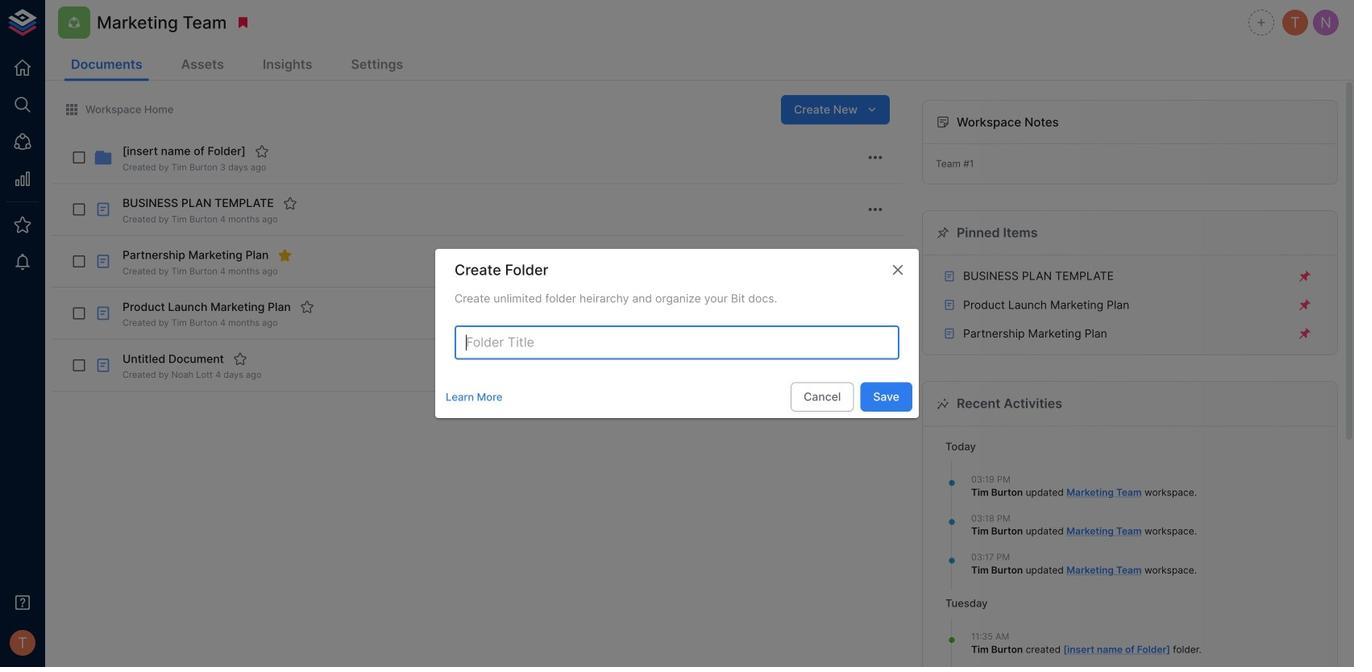 Task type: locate. For each thing, give the bounding box(es) containing it.
3 unpin image from the top
[[1298, 327, 1313, 341]]

1 horizontal spatial favorite image
[[300, 300, 314, 315]]

0 horizontal spatial favorite image
[[255, 144, 269, 159]]

2 vertical spatial unpin image
[[1298, 327, 1313, 341]]

remove bookmark image
[[236, 15, 250, 30]]

favorite image
[[255, 144, 269, 159], [300, 300, 314, 315]]

1 vertical spatial favorite image
[[233, 352, 248, 367]]

0 vertical spatial unpin image
[[1298, 269, 1313, 284]]

favorite image
[[283, 196, 297, 211], [233, 352, 248, 367]]

0 vertical spatial favorite image
[[283, 196, 297, 211]]

unpin image
[[1298, 269, 1313, 284], [1298, 298, 1313, 313], [1298, 327, 1313, 341]]

remove favorite image
[[278, 248, 292, 263]]

0 vertical spatial favorite image
[[255, 144, 269, 159]]

dialog
[[435, 249, 919, 419]]

1 horizontal spatial favorite image
[[283, 196, 297, 211]]

1 vertical spatial favorite image
[[300, 300, 314, 315]]

1 vertical spatial unpin image
[[1298, 298, 1313, 313]]



Task type: describe. For each thing, give the bounding box(es) containing it.
0 horizontal spatial favorite image
[[233, 352, 248, 367]]

1 unpin image from the top
[[1298, 269, 1313, 284]]

2 unpin image from the top
[[1298, 298, 1313, 313]]

Folder Title text field
[[455, 326, 900, 360]]



Task type: vqa. For each thing, say whether or not it's contained in the screenshot.
the leftmost Favorite image
yes



